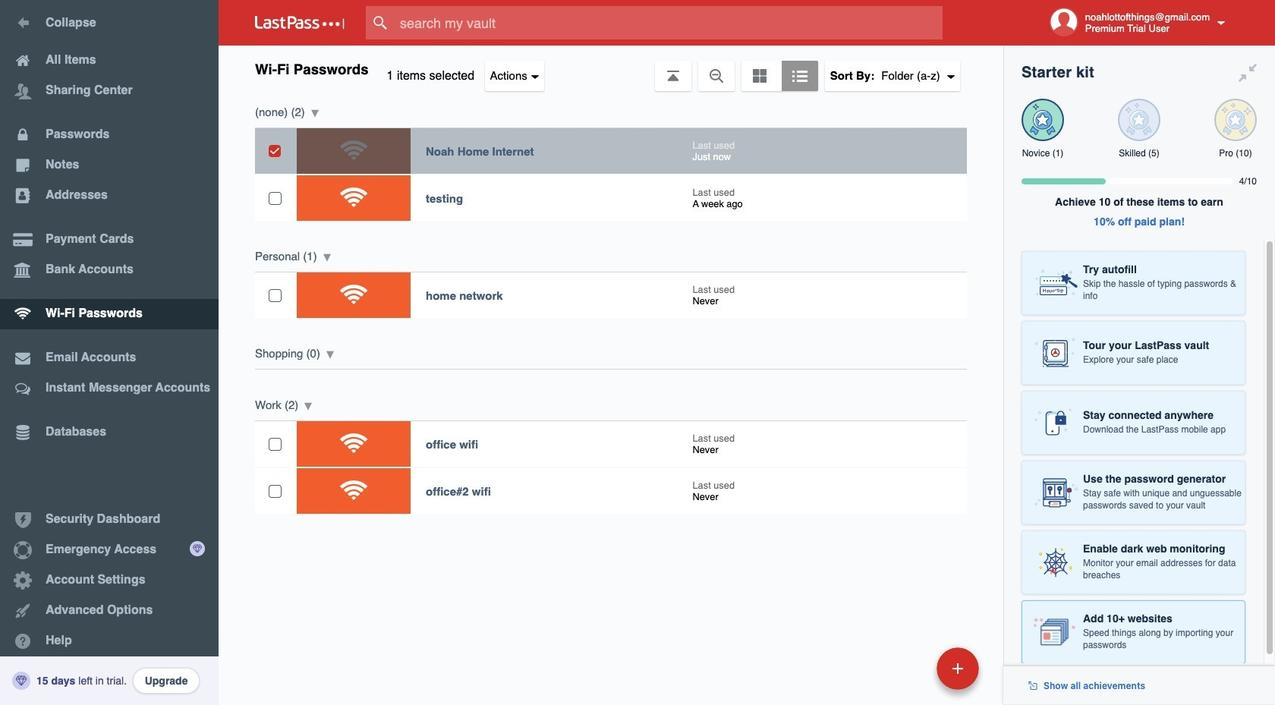 Task type: vqa. For each thing, say whether or not it's contained in the screenshot.
'New item' 'icon'
no



Task type: locate. For each thing, give the bounding box(es) containing it.
lastpass image
[[255, 16, 345, 30]]

vault options navigation
[[219, 46, 1004, 91]]

new item element
[[833, 647, 985, 690]]

Search search field
[[366, 6, 973, 39]]



Task type: describe. For each thing, give the bounding box(es) containing it.
new item navigation
[[833, 643, 989, 705]]

search my vault text field
[[366, 6, 973, 39]]

main navigation navigation
[[0, 0, 219, 705]]



